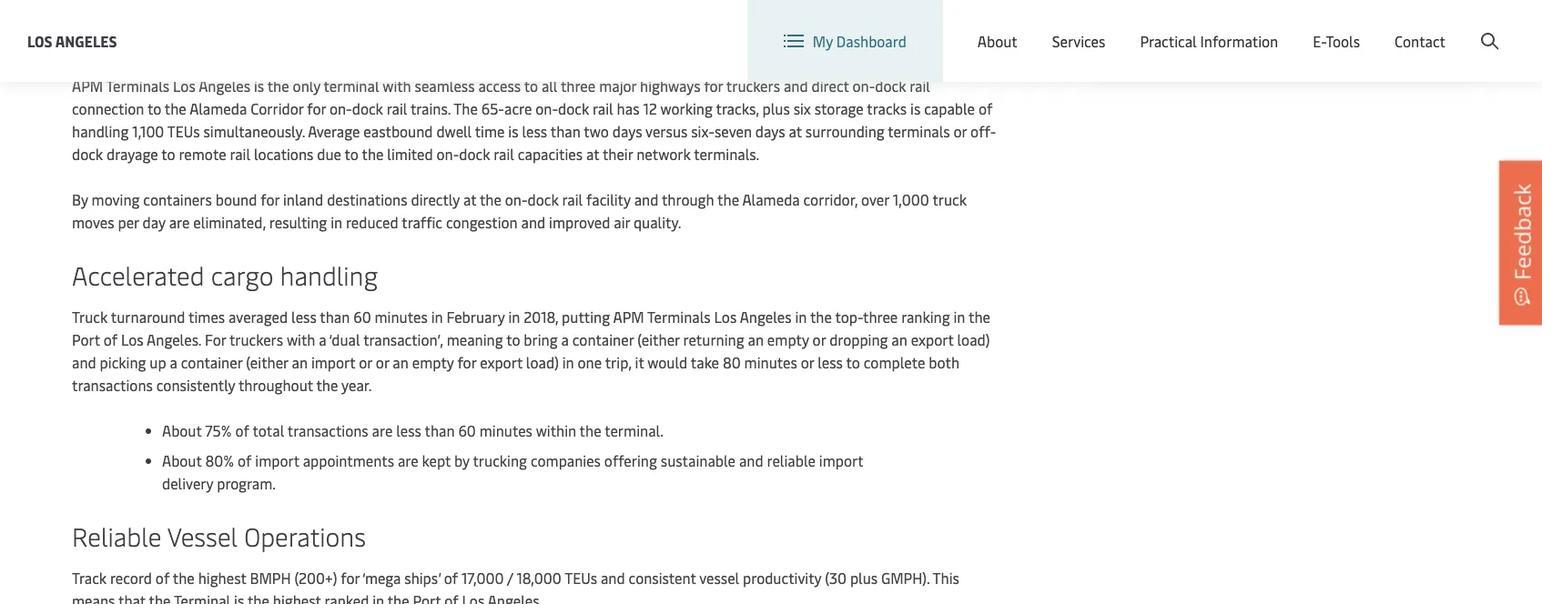 Task type: locate. For each thing, give the bounding box(es) containing it.
with up trains.
[[383, 76, 411, 96]]

about for about 80% of import appointments are kept by trucking companies offering sustainable and reliable import delivery program.
[[162, 451, 202, 471]]

1 horizontal spatial /
[[1399, 17, 1405, 36]]

limited
[[387, 144, 433, 164]]

1 vertical spatial apm
[[613, 307, 644, 327]]

0 horizontal spatial /
[[507, 569, 513, 588]]

capacities
[[518, 144, 583, 164]]

1 vertical spatial port
[[413, 591, 441, 605]]

one
[[578, 353, 602, 372]]

1 vertical spatial terminals
[[647, 307, 711, 327]]

about left 75%
[[162, 421, 202, 441]]

0 horizontal spatial days
[[613, 122, 642, 141]]

import right reliable
[[819, 451, 863, 471]]

on- down dwell
[[437, 144, 459, 164]]

75%
[[205, 421, 232, 441]]

or left off-
[[954, 122, 967, 141]]

0 vertical spatial terminals
[[106, 76, 169, 96]]

less inside apm terminals los angeles is the only terminal with seamless access to all three major highways for truckers and direct on-dock rail connection to the alameda corridor for on-dock rail trains. the 65-acre on-dock rail has 12 working tracks, plus six storage tracks is capable of handling 1,100 teus simultaneously. average eastbound dwell time is less than two days versus six-seven days at surrounding terminals or off- dock drayage to remote rail locations due to the limited on-dock rail capacities at their network terminals.
[[522, 122, 547, 141]]

to up 1,100
[[147, 99, 161, 118]]

1 horizontal spatial alameda
[[743, 190, 800, 209]]

container up one
[[572, 330, 634, 350]]

off-
[[971, 122, 996, 141]]

(either up would
[[637, 330, 680, 350]]

are left kept
[[398, 451, 419, 471]]

dwell
[[437, 122, 472, 141]]

1 vertical spatial empty
[[412, 353, 454, 372]]

feedback button
[[1500, 161, 1542, 325]]

sustainable
[[661, 451, 736, 471]]

1 vertical spatial truckers
[[229, 330, 283, 350]]

1 horizontal spatial minutes
[[480, 421, 533, 441]]

is right terminal
[[234, 591, 244, 605]]

world-class rail velocity
[[72, 26, 341, 61]]

or up year.
[[359, 353, 372, 372]]

and left consistent
[[601, 569, 625, 588]]

empty left dropping
[[767, 330, 809, 350]]

for down meaning
[[457, 353, 476, 372]]

2 horizontal spatial are
[[398, 451, 419, 471]]

and inside "track record of the highest bmph (200+) for 'mega ships' of 17,000 / 18,000 teus and consistent vessel productivity (30 plus gmph). this means that the terminal is the highest ranked in the port of los angeles."
[[601, 569, 625, 588]]

2 horizontal spatial angeles
[[740, 307, 792, 327]]

angeles up returning
[[740, 307, 792, 327]]

only
[[293, 76, 320, 96]]

with inside truck turnaround times averaged less than 60 minutes in february in 2018, putting apm terminals los angeles in the top-three ranking in the port of los angeles. for truckers with a 'dual transaction', meaning to bring a container (either returning an empty or dropping an export load) and picking up a container (either an import or or an empty for export load) in one trip, it would take 80 minutes or less to complete both transactions consistently throughout the year.
[[287, 330, 315, 350]]

three inside apm terminals los angeles is the only terminal with seamless access to all three major highways for truckers and direct on-dock rail connection to the alameda corridor for on-dock rail trains. the 65-acre on-dock rail has 12 working tracks, plus six storage tracks is capable of handling 1,100 teus simultaneously. average eastbound dwell time is less than two days versus six-seven days at surrounding terminals or off- dock drayage to remote rail locations due to the limited on-dock rail capacities at their network terminals.
[[561, 76, 596, 96]]

1 horizontal spatial angeles
[[199, 76, 250, 96]]

1 vertical spatial angeles
[[199, 76, 250, 96]]

capable
[[924, 99, 975, 118]]

0 vertical spatial than
[[551, 122, 581, 141]]

angeles down world-class rail velocity
[[199, 76, 250, 96]]

dock up the "tracks"
[[875, 76, 906, 96]]

an up throughout
[[292, 353, 308, 372]]

0 horizontal spatial plus
[[763, 99, 790, 118]]

are inside about 80% of import appointments are kept by trucking companies offering sustainable and reliable import delivery program.
[[398, 451, 419, 471]]

are for transactions
[[372, 421, 393, 441]]

1 horizontal spatial angeles.
[[488, 591, 543, 605]]

putting
[[562, 307, 610, 327]]

due
[[317, 144, 341, 164]]

the down 'mega
[[388, 591, 409, 605]]

about 75% of total transactions are less than 60 minutes within the terminal.
[[162, 421, 664, 441]]

working
[[660, 99, 713, 118]]

angeles. down 18,000
[[488, 591, 543, 605]]

with inside apm terminals los angeles is the only terminal with seamless access to all three major highways for truckers and direct on-dock rail connection to the alameda corridor for on-dock rail trains. the 65-acre on-dock rail has 12 working tracks, plus six storage tracks is capable of handling 1,100 teus simultaneously. average eastbound dwell time is less than two days versus six-seven days at surrounding terminals or off- dock drayage to remote rail locations due to the limited on-dock rail capacities at their network terminals.
[[383, 76, 411, 96]]

angeles inside truck turnaround times averaged less than 60 minutes in february in 2018, putting apm terminals los angeles in the top-three ranking in the port of los angeles. for truckers with a 'dual transaction', meaning to bring a container (either returning an empty or dropping an export load) and picking up a container (either an import or or an empty for export load) in one trip, it would take 80 minutes or less to complete both transactions consistently throughout the year.
[[740, 307, 792, 327]]

and left reliable
[[739, 451, 764, 471]]

year.
[[341, 376, 372, 395]]

alameda inside apm terminals los angeles is the only terminal with seamless access to all three major highways for truckers and direct on-dock rail connection to the alameda corridor for on-dock rail trains. the 65-acre on-dock rail has 12 working tracks, plus six storage tracks is capable of handling 1,100 teus simultaneously. average eastbound dwell time is less than two days versus six-seven days at surrounding terminals or off- dock drayage to remote rail locations due to the limited on-dock rail capacities at their network terminals.
[[190, 99, 247, 118]]

major
[[599, 76, 637, 96]]

1 vertical spatial handling
[[280, 257, 378, 292]]

empty down transaction',
[[412, 353, 454, 372]]

1 vertical spatial 60
[[458, 421, 476, 441]]

rail inside by moving containers bound for inland destinations directly at the on-dock rail facility and through the alameda corridor, over 1,000 truck moves per day are eliminated, resulting in reduced traffic congestion and improved air quality.
[[562, 190, 583, 209]]

0 horizontal spatial (either
[[246, 353, 288, 372]]

1 vertical spatial angeles.
[[488, 591, 543, 605]]

0 horizontal spatial handling
[[72, 122, 129, 141]]

port down 'truck'
[[72, 330, 100, 350]]

productivity
[[743, 569, 822, 588]]

2 vertical spatial about
[[162, 451, 202, 471]]

container
[[572, 330, 634, 350], [181, 353, 242, 372]]

2 vertical spatial angeles
[[740, 307, 792, 327]]

the up remote in the top left of the page
[[165, 99, 186, 118]]

0 horizontal spatial 60
[[353, 307, 371, 327]]

than up kept
[[425, 421, 455, 441]]

2 vertical spatial are
[[398, 451, 419, 471]]

0 vertical spatial three
[[561, 76, 596, 96]]

in inside "track record of the highest bmph (200+) for 'mega ships' of 17,000 / 18,000 teus and consistent vessel productivity (30 plus gmph). this means that the terminal is the highest ranked in the port of los angeles."
[[373, 591, 384, 605]]

create
[[1409, 17, 1451, 36]]

for up "ranked"
[[341, 569, 360, 588]]

resulting
[[269, 213, 327, 232]]

los down class
[[173, 76, 196, 96]]

about
[[978, 31, 1018, 51], [162, 421, 202, 441], [162, 451, 202, 471]]

or right the 80
[[801, 353, 814, 372]]

1 horizontal spatial at
[[586, 144, 599, 164]]

are
[[169, 213, 190, 232], [372, 421, 393, 441], [398, 451, 419, 471]]

0 vertical spatial minutes
[[375, 307, 428, 327]]

0 horizontal spatial apm
[[72, 76, 103, 96]]

export down meaning
[[480, 353, 523, 372]]

transactions down picking
[[72, 376, 153, 395]]

los inside apm terminals los angeles is the only terminal with seamless access to all three major highways for truckers and direct on-dock rail connection to the alameda corridor for on-dock rail trains. the 65-acre on-dock rail has 12 working tracks, plus six storage tracks is capable of handling 1,100 teus simultaneously. average eastbound dwell time is less than two days versus six-seven days at surrounding terminals or off- dock drayage to remote rail locations due to the limited on-dock rail capacities at their network terminals.
[[173, 76, 196, 96]]

alameda up simultaneously.
[[190, 99, 247, 118]]

2 horizontal spatial minutes
[[744, 353, 797, 372]]

1 vertical spatial than
[[320, 307, 350, 327]]

0 vertical spatial handling
[[72, 122, 129, 141]]

than
[[551, 122, 581, 141], [320, 307, 350, 327], [425, 421, 455, 441]]

has
[[617, 99, 640, 118]]

an down transaction',
[[393, 353, 409, 372]]

handling down "resulting"
[[280, 257, 378, 292]]

to right due
[[345, 144, 359, 164]]

apm inside truck turnaround times averaged less than 60 minutes in february in 2018, putting apm terminals los angeles in the top-three ranking in the port of los angeles. for truckers with a 'dual transaction', meaning to bring a container (either returning an empty or dropping an export load) and picking up a container (either an import or or an empty for export load) in one trip, it would take 80 minutes or less to complete both transactions consistently throughout the year.
[[613, 307, 644, 327]]

days right seven
[[756, 122, 785, 141]]

by moving containers bound for inland destinations directly at the on-dock rail facility and through the alameda corridor, over 1,000 truck moves per day are eliminated, resulting in reduced traffic congestion and improved air quality.
[[72, 190, 967, 232]]

1 horizontal spatial three
[[863, 307, 898, 327]]

simultaneously.
[[203, 122, 305, 141]]

truckers up the tracks, at top
[[726, 76, 780, 96]]

eastbound
[[364, 122, 433, 141]]

0 vertical spatial alameda
[[190, 99, 247, 118]]

1 horizontal spatial days
[[756, 122, 785, 141]]

in left one
[[562, 353, 574, 372]]

an
[[748, 330, 764, 350], [892, 330, 908, 350], [292, 353, 308, 372], [393, 353, 409, 372]]

rail right class
[[214, 26, 248, 61]]

accelerated cargo handling
[[72, 257, 378, 292]]

0 vertical spatial load)
[[957, 330, 990, 350]]

60 up 'dual on the bottom left of page
[[353, 307, 371, 327]]

three
[[561, 76, 596, 96], [863, 307, 898, 327]]

in
[[331, 213, 342, 232], [431, 307, 443, 327], [508, 307, 520, 327], [795, 307, 807, 327], [954, 307, 966, 327], [562, 353, 574, 372], [373, 591, 384, 605]]

the
[[267, 76, 289, 96], [165, 99, 186, 118], [362, 144, 384, 164], [480, 190, 502, 209], [718, 190, 739, 209], [810, 307, 832, 327], [969, 307, 991, 327], [316, 376, 338, 395], [580, 421, 601, 441], [173, 569, 195, 588], [149, 591, 171, 605], [248, 591, 269, 605], [388, 591, 409, 605]]

about up delivery
[[162, 451, 202, 471]]

means
[[72, 591, 115, 605]]

los up returning
[[714, 307, 737, 327]]

los down 17,000
[[462, 591, 485, 605]]

1 vertical spatial /
[[507, 569, 513, 588]]

angeles up connection
[[55, 31, 117, 51]]

meaning
[[447, 330, 503, 350]]

gmph).
[[881, 569, 930, 588]]

0 vertical spatial at
[[789, 122, 802, 141]]

returning
[[683, 330, 744, 350]]

1 horizontal spatial port
[[413, 591, 441, 605]]

1 horizontal spatial export
[[911, 330, 954, 350]]

0 vertical spatial truckers
[[726, 76, 780, 96]]

of inside apm terminals los angeles is the only terminal with seamless access to all three major highways for truckers and direct on-dock rail connection to the alameda corridor for on-dock rail trains. the 65-acre on-dock rail has 12 working tracks, plus six storage tracks is capable of handling 1,100 teus simultaneously. average eastbound dwell time is less than two days versus six-seven days at surrounding terminals or off- dock drayage to remote rail locations due to the limited on-dock rail capacities at their network terminals.
[[979, 99, 993, 118]]

1 days from the left
[[613, 122, 642, 141]]

0 horizontal spatial are
[[169, 213, 190, 232]]

days
[[613, 122, 642, 141], [756, 122, 785, 141]]

corridor,
[[804, 190, 858, 209]]

terminals inside apm terminals los angeles is the only terminal with seamless access to all three major highways for truckers and direct on-dock rail connection to the alameda corridor for on-dock rail trains. the 65-acre on-dock rail has 12 working tracks, plus six storage tracks is capable of handling 1,100 teus simultaneously. average eastbound dwell time is less than two days versus six-seven days at surrounding terminals or off- dock drayage to remote rail locations due to the limited on-dock rail capacities at their network terminals.
[[106, 76, 169, 96]]

terminal
[[324, 76, 379, 96]]

up
[[150, 353, 166, 372]]

terminals up returning
[[647, 307, 711, 327]]

this
[[933, 569, 960, 588]]

the up congestion
[[480, 190, 502, 209]]

in down 'mega
[[373, 591, 384, 605]]

0 horizontal spatial truckers
[[229, 330, 283, 350]]

highways
[[640, 76, 701, 96]]

highest down (200+)
[[273, 591, 321, 605]]

0 horizontal spatial export
[[480, 353, 523, 372]]

at inside by moving containers bound for inland destinations directly at the on-dock rail facility and through the alameda corridor, over 1,000 truck moves per day are eliminated, resulting in reduced traffic congestion and improved air quality.
[[463, 190, 476, 209]]

angeles. inside "track record of the highest bmph (200+) for 'mega ships' of 17,000 / 18,000 teus and consistent vessel productivity (30 plus gmph). this means that the terminal is the highest ranked in the port of los angeles."
[[488, 591, 543, 605]]

or
[[954, 122, 967, 141], [813, 330, 826, 350], [359, 353, 372, 372], [376, 353, 389, 372], [801, 353, 814, 372]]

0 horizontal spatial terminals
[[106, 76, 169, 96]]

and up quality.
[[634, 190, 659, 209]]

at down six
[[789, 122, 802, 141]]

than up the capacities
[[551, 122, 581, 141]]

are up the appointments
[[372, 421, 393, 441]]

2 horizontal spatial at
[[789, 122, 802, 141]]

alameda left corridor,
[[743, 190, 800, 209]]

rail down time
[[494, 144, 514, 164]]

about inside about 80% of import appointments are kept by trucking companies offering sustainable and reliable import delivery program.
[[162, 451, 202, 471]]

a right bring
[[561, 330, 569, 350]]

their
[[603, 144, 633, 164]]

locations
[[254, 144, 314, 164]]

0 vertical spatial teus
[[167, 122, 200, 141]]

1 horizontal spatial (either
[[637, 330, 680, 350]]

throughout
[[238, 376, 313, 395]]

0 vertical spatial highest
[[198, 569, 246, 588]]

highest
[[198, 569, 246, 588], [273, 591, 321, 605]]

1 horizontal spatial handling
[[280, 257, 378, 292]]

teus right 18,000
[[565, 569, 597, 588]]

1 vertical spatial at
[[586, 144, 599, 164]]

1 vertical spatial are
[[372, 421, 393, 441]]

1 vertical spatial plus
[[850, 569, 878, 588]]

0 horizontal spatial teus
[[167, 122, 200, 141]]

on- up congestion
[[505, 190, 528, 209]]

for inside by moving containers bound for inland destinations directly at the on-dock rail facility and through the alameda corridor, over 1,000 truck moves per day are eliminated, resulting in reduced traffic congestion and improved air quality.
[[261, 190, 280, 209]]

terminals inside truck turnaround times averaged less than 60 minutes in february in 2018, putting apm terminals los angeles in the top-three ranking in the port of los angeles. for truckers with a 'dual transaction', meaning to bring a container (either returning an empty or dropping an export load) and picking up a container (either an import or or an empty for export load) in one trip, it would take 80 minutes or less to complete both transactions consistently throughout the year.
[[647, 307, 711, 327]]

switch location
[[1030, 17, 1133, 36]]

take
[[691, 353, 719, 372]]

practical
[[1140, 31, 1197, 51]]

los inside "track record of the highest bmph (200+) for 'mega ships' of 17,000 / 18,000 teus and consistent vessel productivity (30 plus gmph). this means that the terminal is the highest ranked in the port of los angeles."
[[462, 591, 485, 605]]

0 horizontal spatial a
[[170, 353, 177, 372]]

login / create account
[[1361, 17, 1508, 36]]

apm up connection
[[72, 76, 103, 96]]

truckers
[[726, 76, 780, 96], [229, 330, 283, 350]]

container down for
[[181, 353, 242, 372]]

(either up throughout
[[246, 353, 288, 372]]

minutes right the 80
[[744, 353, 797, 372]]

bulk
[[1178, 14, 1207, 34]]

0 vertical spatial transactions
[[72, 376, 153, 395]]

the right through
[[718, 190, 739, 209]]

1 vertical spatial about
[[162, 421, 202, 441]]

1,100
[[132, 122, 164, 141]]

1 vertical spatial export
[[480, 353, 523, 372]]

los up picking
[[121, 330, 144, 350]]

truckers down averaged
[[229, 330, 283, 350]]

directly
[[411, 190, 460, 209]]

1 horizontal spatial container
[[572, 330, 634, 350]]

1 vertical spatial transactions
[[288, 421, 368, 441]]

port inside "track record of the highest bmph (200+) for 'mega ships' of 17,000 / 18,000 teus and consistent vessel productivity (30 plus gmph). this means that the terminal is the highest ranked in the port of los angeles."
[[413, 591, 441, 605]]

0 vertical spatial are
[[169, 213, 190, 232]]

0 horizontal spatial empty
[[412, 353, 454, 372]]

and
[[784, 76, 808, 96], [634, 190, 659, 209], [521, 213, 546, 232], [72, 353, 96, 372], [739, 451, 764, 471], [601, 569, 625, 588]]

truckers inside truck turnaround times averaged less than 60 minutes in february in 2018, putting apm terminals los angeles in the top-three ranking in the port of los angeles. for truckers with a 'dual transaction', meaning to bring a container (either returning an empty or dropping an export load) and picking up a container (either an import or or an empty for export load) in one trip, it would take 80 minutes or less to complete both transactions consistently throughout the year.
[[229, 330, 283, 350]]

the up terminal
[[173, 569, 195, 588]]

0 vertical spatial port
[[72, 330, 100, 350]]

0 vertical spatial empty
[[767, 330, 809, 350]]

for up the tracks, at top
[[704, 76, 723, 96]]

0 vertical spatial container
[[572, 330, 634, 350]]

to down dropping
[[846, 353, 860, 372]]

1 vertical spatial with
[[287, 330, 315, 350]]

my dashboard
[[813, 31, 907, 51]]

1 vertical spatial teus
[[565, 569, 597, 588]]

storage
[[815, 99, 864, 118]]

60 up by
[[458, 421, 476, 441]]

0 horizontal spatial transactions
[[72, 376, 153, 395]]

1 horizontal spatial terminals
[[647, 307, 711, 327]]

a left 'dual on the bottom left of page
[[319, 330, 326, 350]]

1 vertical spatial (either
[[246, 353, 288, 372]]

practical information button
[[1140, 0, 1279, 82]]

1 horizontal spatial with
[[383, 76, 411, 96]]

0 horizontal spatial with
[[287, 330, 315, 350]]

0 horizontal spatial angeles.
[[147, 330, 201, 350]]

1 horizontal spatial truckers
[[726, 76, 780, 96]]

(200+)
[[294, 569, 337, 588]]

0 horizontal spatial at
[[463, 190, 476, 209]]

1 horizontal spatial teus
[[565, 569, 597, 588]]

0 horizontal spatial import
[[255, 451, 299, 471]]

transaction',
[[363, 330, 443, 350]]

load) down bring
[[526, 353, 559, 372]]

handling down connection
[[72, 122, 129, 141]]

apm right putting
[[613, 307, 644, 327]]

80
[[723, 353, 741, 372]]

are down the containers
[[169, 213, 190, 232]]

teus
[[167, 122, 200, 141], [565, 569, 597, 588]]

at up congestion
[[463, 190, 476, 209]]

the
[[454, 99, 478, 118]]

1 horizontal spatial apm
[[613, 307, 644, 327]]

angeles. up up
[[147, 330, 201, 350]]

rail up improved
[[562, 190, 583, 209]]

are inside by moving containers bound for inland destinations directly at the on-dock rail facility and through the alameda corridor, over 1,000 truck moves per day are eliminated, resulting in reduced traffic congestion and improved air quality.
[[169, 213, 190, 232]]

contact button
[[1395, 0, 1446, 82]]

2 horizontal spatial than
[[551, 122, 581, 141]]

1 vertical spatial three
[[863, 307, 898, 327]]

to down 1,100
[[161, 144, 175, 164]]

terminals
[[888, 122, 950, 141]]

ships'
[[405, 569, 440, 588]]

1 horizontal spatial highest
[[273, 591, 321, 605]]

minutes
[[375, 307, 428, 327], [744, 353, 797, 372], [480, 421, 533, 441]]

angeles inside apm terminals los angeles is the only terminal with seamless access to all three major highways for truckers and direct on-dock rail connection to the alameda corridor for on-dock rail trains. the 65-acre on-dock rail has 12 working tracks, plus six storage tracks is capable of handling 1,100 teus simultaneously. average eastbound dwell time is less than two days versus six-seven days at surrounding terminals or off- dock drayage to remote rail locations due to the limited on-dock rail capacities at their network terminals.
[[199, 76, 250, 96]]

highest up terminal
[[198, 569, 246, 588]]

2018,
[[524, 307, 558, 327]]

world-
[[72, 26, 150, 61]]

and inside apm terminals los angeles is the only terminal with seamless access to all three major highways for truckers and direct on-dock rail connection to the alameda corridor for on-dock rail trains. the 65-acre on-dock rail has 12 working tracks, plus six storage tracks is capable of handling 1,100 teus simultaneously. average eastbound dwell time is less than two days versus six-seven days at surrounding terminals or off- dock drayage to remote rail locations due to the limited on-dock rail capacities at their network terminals.
[[784, 76, 808, 96]]

is inside "track record of the highest bmph (200+) for 'mega ships' of 17,000 / 18,000 teus and consistent vessel productivity (30 plus gmph). this means that the terminal is the highest ranked in the port of los angeles."
[[234, 591, 244, 605]]

transactions inside truck turnaround times averaged less than 60 minutes in february in 2018, putting apm terminals los angeles in the top-three ranking in the port of los angeles. for truckers with a 'dual transaction', meaning to bring a container (either returning an empty or dropping an export load) and picking up a container (either an import or or an empty for export load) in one trip, it would take 80 minutes or less to complete both transactions consistently throughout the year.
[[72, 376, 153, 395]]

or inside apm terminals los angeles is the only terminal with seamless access to all three major highways for truckers and direct on-dock rail connection to the alameda corridor for on-dock rail trains. the 65-acre on-dock rail has 12 working tracks, plus six storage tracks is capable of handling 1,100 teus simultaneously. average eastbound dwell time is less than two days versus six-seven days at surrounding terminals or off- dock drayage to remote rail locations due to the limited on-dock rail capacities at their network terminals.
[[954, 122, 967, 141]]

reliable
[[72, 519, 162, 553]]

0 vertical spatial apm
[[72, 76, 103, 96]]

import down total
[[255, 451, 299, 471]]

and inside truck turnaround times averaged less than 60 minutes in february in 2018, putting apm terminals los angeles in the top-three ranking in the port of los angeles. for truckers with a 'dual transaction', meaning to bring a container (either returning an empty or dropping an export load) and picking up a container (either an import or or an empty for export load) in one trip, it would take 80 minutes or less to complete both transactions consistently throughout the year.
[[72, 353, 96, 372]]

on- inside by moving containers bound for inland destinations directly at the on-dock rail facility and through the alameda corridor, over 1,000 truck moves per day are eliminated, resulting in reduced traffic congestion and improved air quality.
[[505, 190, 528, 209]]

2 vertical spatial than
[[425, 421, 455, 441]]

transactions up the appointments
[[288, 421, 368, 441]]

that
[[118, 591, 146, 605]]

picking
[[100, 353, 146, 372]]

0 horizontal spatial angeles
[[55, 31, 117, 51]]

2 vertical spatial at
[[463, 190, 476, 209]]

angeles
[[55, 31, 117, 51], [199, 76, 250, 96], [740, 307, 792, 327]]

a right up
[[170, 353, 177, 372]]

1 vertical spatial load)
[[526, 353, 559, 372]]

0 vertical spatial 60
[[353, 307, 371, 327]]

1 horizontal spatial import
[[311, 353, 355, 372]]

three up dropping
[[863, 307, 898, 327]]

february
[[447, 307, 505, 327]]

minutes up transaction',
[[375, 307, 428, 327]]

is up corridor
[[254, 76, 264, 96]]

is
[[254, 76, 264, 96], [911, 99, 921, 118], [508, 122, 519, 141], [234, 591, 244, 605]]

rail up two
[[593, 99, 613, 118]]

turnaround
[[111, 307, 185, 327]]

/ right 17,000
[[507, 569, 513, 588]]

with
[[383, 76, 411, 96], [287, 330, 315, 350]]

three right all on the top left of the page
[[561, 76, 596, 96]]

0 vertical spatial export
[[911, 330, 954, 350]]

ranking
[[902, 307, 950, 327]]

over
[[861, 190, 889, 209]]

terminals
[[106, 76, 169, 96], [647, 307, 711, 327]]

class
[[150, 26, 207, 61]]

and up six
[[784, 76, 808, 96]]

in inside by moving containers bound for inland destinations directly at the on-dock rail facility and through the alameda corridor, over 1,000 truck moves per day are eliminated, resulting in reduced traffic congestion and improved air quality.
[[331, 213, 342, 232]]

about for about
[[978, 31, 1018, 51]]

0 vertical spatial with
[[383, 76, 411, 96]]



Task type: describe. For each thing, give the bounding box(es) containing it.
record
[[110, 569, 152, 588]]

in left top-
[[795, 307, 807, 327]]

containers
[[143, 190, 212, 209]]

drayage
[[107, 144, 158, 164]]

average
[[308, 122, 360, 141]]

2 horizontal spatial a
[[561, 330, 569, 350]]

the right ranking
[[969, 307, 991, 327]]

in left 2018,
[[508, 307, 520, 327]]

1 horizontal spatial empty
[[767, 330, 809, 350]]

truck
[[933, 190, 967, 209]]

for inside "track record of the highest bmph (200+) for 'mega ships' of 17,000 / 18,000 teus and consistent vessel productivity (30 plus gmph). this means that the terminal is the highest ranked in the port of los angeles."
[[341, 569, 360, 588]]

for inside truck turnaround times averaged less than 60 minutes in february in 2018, putting apm terminals los angeles in the top-three ranking in the port of los angeles. for truckers with a 'dual transaction', meaning to bring a container (either returning an empty or dropping an export load) and picking up a container (either an import or or an empty for export load) in one trip, it would take 80 minutes or less to complete both transactions consistently throughout the year.
[[457, 353, 476, 372]]

companies
[[531, 451, 601, 471]]

is up terminals
[[911, 99, 921, 118]]

about for about 75% of total transactions are less than 60 minutes within the terminal.
[[162, 421, 202, 441]]

both
[[929, 353, 960, 372]]

moving
[[92, 190, 140, 209]]

an up the complete
[[892, 330, 908, 350]]

65-
[[481, 99, 504, 118]]

los angeles link
[[27, 30, 117, 52]]

bmph
[[250, 569, 291, 588]]

12
[[643, 99, 657, 118]]

plus inside "track record of the highest bmph (200+) for 'mega ships' of 17,000 / 18,000 teus and consistent vessel productivity (30 plus gmph). this means that the terminal is the highest ranked in the port of los angeles."
[[850, 569, 878, 588]]

services button
[[1052, 0, 1106, 82]]

connection
[[72, 99, 144, 118]]

for down only
[[307, 99, 326, 118]]

2 vertical spatial minutes
[[480, 421, 533, 441]]

feedback
[[1507, 184, 1537, 280]]

dock up two
[[558, 99, 589, 118]]

teus inside "track record of the highest bmph (200+) for 'mega ships' of 17,000 / 18,000 teus and consistent vessel productivity (30 plus gmph). this means that the terminal is the highest ranked in the port of los angeles."
[[565, 569, 597, 588]]

corridor
[[251, 99, 304, 118]]

on- down all on the top left of the page
[[536, 99, 558, 118]]

track
[[72, 569, 107, 588]]

acre
[[504, 99, 532, 118]]

import inside truck turnaround times averaged less than 60 minutes in february in 2018, putting apm terminals los angeles in the top-three ranking in the port of los angeles. for truckers with a 'dual transaction', meaning to bring a container (either returning an empty or dropping an export load) and picking up a container (either an import or or an empty for export load) in one trip, it would take 80 minutes or less to complete both transactions consistently throughout the year.
[[311, 353, 355, 372]]

dock down time
[[459, 144, 490, 164]]

alameda inside by moving containers bound for inland destinations directly at the on-dock rail facility and through the alameda corridor, over 1,000 truck moves per day are eliminated, resulting in reduced traffic congestion and improved air quality.
[[743, 190, 800, 209]]

eliminated,
[[193, 213, 266, 232]]

of inside truck turnaround times averaged less than 60 minutes in february in 2018, putting apm terminals los angeles in the top-three ranking in the port of los angeles. for truckers with a 'dual transaction', meaning to bring a container (either returning an empty or dropping an export load) and picking up a container (either an import or or an empty for export load) in one trip, it would take 80 minutes or less to complete both transactions consistently throughout the year.
[[104, 330, 118, 350]]

in left february at the left of page
[[431, 307, 443, 327]]

los left world- on the top left of page
[[27, 31, 52, 51]]

seven
[[715, 122, 752, 141]]

or left dropping
[[813, 330, 826, 350]]

global menu
[[1191, 17, 1274, 37]]

and inside about 80% of import appointments are kept by trucking companies offering sustainable and reliable import delivery program.
[[739, 451, 764, 471]]

time
[[475, 122, 505, 141]]

to left all on the top left of the page
[[524, 76, 538, 96]]

the right within
[[580, 421, 601, 441]]

angeles. inside truck turnaround times averaged less than 60 minutes in february in 2018, putting apm terminals los angeles in the top-three ranking in the port of los angeles. for truckers with a 'dual transaction', meaning to bring a container (either returning an empty or dropping an export load) and picking up a container (either an import or or an empty for export load) in one trip, it would take 80 minutes or less to complete both transactions consistently throughout the year.
[[147, 330, 201, 350]]

dock down terminal
[[352, 99, 383, 118]]

reduced
[[346, 213, 399, 232]]

e-tools
[[1313, 31, 1360, 51]]

ranked
[[325, 591, 369, 605]]

in right ranking
[[954, 307, 966, 327]]

dock inside by moving containers bound for inland destinations directly at the on-dock rail facility and through the alameda corridor, over 1,000 truck moves per day are eliminated, resulting in reduced traffic congestion and improved air quality.
[[528, 190, 559, 209]]

total
[[253, 421, 284, 441]]

are for appointments
[[398, 451, 419, 471]]

the right that at the bottom left of the page
[[149, 591, 171, 605]]

destinations
[[327, 190, 408, 209]]

is down 'acre'
[[508, 122, 519, 141]]

60 inside truck turnaround times averaged less than 60 minutes in february in 2018, putting apm terminals los angeles in the top-three ranking in the port of los angeles. for truckers with a 'dual transaction', meaning to bring a container (either returning an empty or dropping an export load) and picking up a container (either an import or or an empty for export load) in one trip, it would take 80 minutes or less to complete both transactions consistently throughout the year.
[[353, 307, 371, 327]]

location
[[1077, 17, 1133, 36]]

two
[[584, 122, 609, 141]]

truckers inside apm terminals los angeles is the only terminal with seamless access to all three major highways for truckers and direct on-dock rail connection to the alameda corridor for on-dock rail trains. the 65-acre on-dock rail has 12 working tracks, plus six storage tracks is capable of handling 1,100 teus simultaneously. average eastbound dwell time is less than two days versus six-seven days at surrounding terminals or off- dock drayage to remote rail locations due to the limited on-dock rail capacities at their network terminals.
[[726, 76, 780, 96]]

'mega
[[362, 569, 401, 588]]

versus
[[646, 122, 688, 141]]

1 horizontal spatial a
[[319, 330, 326, 350]]

rail down simultaneously.
[[230, 144, 250, 164]]

program.
[[217, 474, 276, 493]]

login / create account link
[[1327, 0, 1508, 54]]

per
[[118, 213, 139, 232]]

or down transaction',
[[376, 353, 389, 372]]

'dual
[[329, 330, 360, 350]]

tracks
[[867, 99, 907, 118]]

network
[[637, 144, 691, 164]]

operations
[[244, 519, 366, 553]]

consistently
[[156, 376, 235, 395]]

global menu button
[[1151, 0, 1292, 54]]

rail up eastbound
[[387, 99, 407, 118]]

1 horizontal spatial 60
[[458, 421, 476, 441]]

on- up average
[[330, 99, 352, 118]]

than inside apm terminals los angeles is the only terminal with seamless access to all three major highways for truckers and direct on-dock rail connection to the alameda corridor for on-dock rail trains. the 65-acre on-dock rail has 12 working tracks, plus six storage tracks is capable of handling 1,100 teus simultaneously. average eastbound dwell time is less than two days versus six-seven days at surrounding terminals or off- dock drayage to remote rail locations due to the limited on-dock rail capacities at their network terminals.
[[551, 122, 581, 141]]

trucking
[[473, 451, 527, 471]]

congestion
[[446, 213, 518, 232]]

2 days from the left
[[756, 122, 785, 141]]

0 horizontal spatial minutes
[[375, 307, 428, 327]]

0 vertical spatial /
[[1399, 17, 1405, 36]]

the left top-
[[810, 307, 832, 327]]

✔ break-bulk specialist
[[1119, 14, 1271, 34]]

moves
[[72, 213, 114, 232]]

rail up the capable
[[910, 76, 931, 96]]

three inside truck turnaround times averaged less than 60 minutes in february in 2018, putting apm terminals los angeles in the top-three ranking in the port of los angeles. for truckers with a 'dual transaction', meaning to bring a container (either returning an empty or dropping an export load) and picking up a container (either an import or or an empty for export load) in one trip, it would take 80 minutes or less to complete both transactions consistently throughout the year.
[[863, 307, 898, 327]]

vessel
[[699, 569, 740, 588]]

plus inside apm terminals los angeles is the only terminal with seamless access to all three major highways for truckers and direct on-dock rail connection to the alameda corridor for on-dock rail trains. the 65-acre on-dock rail has 12 working tracks, plus six storage tracks is capable of handling 1,100 teus simultaneously. average eastbound dwell time is less than two days versus six-seven days at surrounding terminals or off- dock drayage to remote rail locations due to the limited on-dock rail capacities at their network terminals.
[[763, 99, 790, 118]]

on- up the "tracks"
[[853, 76, 875, 96]]

80%
[[205, 451, 234, 471]]

port inside truck turnaround times averaged less than 60 minutes in february in 2018, putting apm terminals los angeles in the top-three ranking in the port of los angeles. for truckers with a 'dual transaction', meaning to bring a container (either returning an empty or dropping an export load) and picking up a container (either an import or or an empty for export load) in one trip, it would take 80 minutes or less to complete both transactions consistently throughout the year.
[[72, 330, 100, 350]]

and left improved
[[521, 213, 546, 232]]

the down "bmph"
[[248, 591, 269, 605]]

teus inside apm terminals los angeles is the only terminal with seamless access to all three major highways for truckers and direct on-dock rail connection to the alameda corridor for on-dock rail trains. the 65-acre on-dock rail has 12 working tracks, plus six storage tracks is capable of handling 1,100 teus simultaneously. average eastbound dwell time is less than two days versus six-seven days at surrounding terminals or off- dock drayage to remote rail locations due to the limited on-dock rail capacities at their network terminals.
[[167, 122, 200, 141]]

dock left drayage
[[72, 144, 103, 164]]

information
[[1201, 31, 1279, 51]]

about 80% of import appointments are kept by trucking companies offering sustainable and reliable import delivery program.
[[162, 451, 863, 493]]

1 vertical spatial highest
[[273, 591, 321, 605]]

services
[[1052, 31, 1106, 51]]

apm inside apm terminals los angeles is the only terminal with seamless access to all three major highways for truckers and direct on-dock rail connection to the alameda corridor for on-dock rail trains. the 65-acre on-dock rail has 12 working tracks, plus six storage tracks is capable of handling 1,100 teus simultaneously. average eastbound dwell time is less than two days versus six-seven days at surrounding terminals or off- dock drayage to remote rail locations due to the limited on-dock rail capacities at their network terminals.
[[72, 76, 103, 96]]

my dashboard button
[[784, 0, 907, 82]]

1 vertical spatial container
[[181, 353, 242, 372]]

cargo
[[211, 257, 274, 292]]

seamless
[[415, 76, 475, 96]]

0 horizontal spatial load)
[[526, 353, 559, 372]]

switch location button
[[1001, 17, 1133, 37]]

2 horizontal spatial import
[[819, 451, 863, 471]]

0 vertical spatial angeles
[[55, 31, 117, 51]]

the down eastbound
[[362, 144, 384, 164]]

by
[[454, 451, 470, 471]]

1 horizontal spatial than
[[425, 421, 455, 441]]

to left bring
[[506, 330, 520, 350]]

access
[[478, 76, 521, 96]]

an right returning
[[748, 330, 764, 350]]

averaged
[[229, 307, 288, 327]]

apm terminals los angeles is the only terminal with seamless access to all three major highways for truckers and direct on-dock rail connection to the alameda corridor for on-dock rail trains. the 65-acre on-dock rail has 12 working tracks, plus six storage tracks is capable of handling 1,100 teus simultaneously. average eastbound dwell time is less than two days versus six-seven days at surrounding terminals or off- dock drayage to remote rail locations due to the limited on-dock rail capacities at their network terminals.
[[72, 76, 996, 164]]

accelerated
[[72, 257, 204, 292]]

los angeles
[[27, 31, 117, 51]]

offering
[[604, 451, 657, 471]]

appointments
[[303, 451, 394, 471]]

1 horizontal spatial load)
[[957, 330, 990, 350]]

break-
[[1135, 14, 1178, 34]]

the up corridor
[[267, 76, 289, 96]]

0 vertical spatial (either
[[637, 330, 680, 350]]

velocity
[[254, 26, 341, 61]]

than inside truck turnaround times averaged less than 60 minutes in february in 2018, putting apm terminals los angeles in the top-three ranking in the port of los angeles. for truckers with a 'dual transaction', meaning to bring a container (either returning an empty or dropping an export load) and picking up a container (either an import or or an empty for export load) in one trip, it would take 80 minutes or less to complete both transactions consistently throughout the year.
[[320, 307, 350, 327]]

account
[[1454, 17, 1508, 36]]

facility
[[586, 190, 631, 209]]

quality.
[[634, 213, 681, 232]]

dashboard
[[837, 31, 907, 51]]

traffic
[[402, 213, 443, 232]]

/ inside "track record of the highest bmph (200+) for 'mega ships' of 17,000 / 18,000 teus and consistent vessel productivity (30 plus gmph). this means that the terminal is the highest ranked in the port of los angeles."
[[507, 569, 513, 588]]

bring
[[524, 330, 558, 350]]

dropping
[[830, 330, 888, 350]]

of inside about 80% of import appointments are kept by trucking companies offering sustainable and reliable import delivery program.
[[238, 451, 252, 471]]

top-
[[835, 307, 863, 327]]

1,000
[[893, 190, 929, 209]]

the left year.
[[316, 376, 338, 395]]

✔
[[1119, 14, 1131, 34]]

complete
[[864, 353, 925, 372]]

e-
[[1313, 31, 1326, 51]]

login
[[1361, 17, 1396, 36]]

handling inside apm terminals los angeles is the only terminal with seamless access to all three major highways for truckers and direct on-dock rail connection to the alameda corridor for on-dock rail trains. the 65-acre on-dock rail has 12 working tracks, plus six storage tracks is capable of handling 1,100 teus simultaneously. average eastbound dwell time is less than two days versus six-seven days at surrounding terminals or off- dock drayage to remote rail locations due to the limited on-dock rail capacities at their network terminals.
[[72, 122, 129, 141]]

it
[[635, 353, 644, 372]]

air
[[614, 213, 630, 232]]

inland
[[283, 190, 323, 209]]



Task type: vqa. For each thing, say whether or not it's contained in the screenshot.
the right Three
yes



